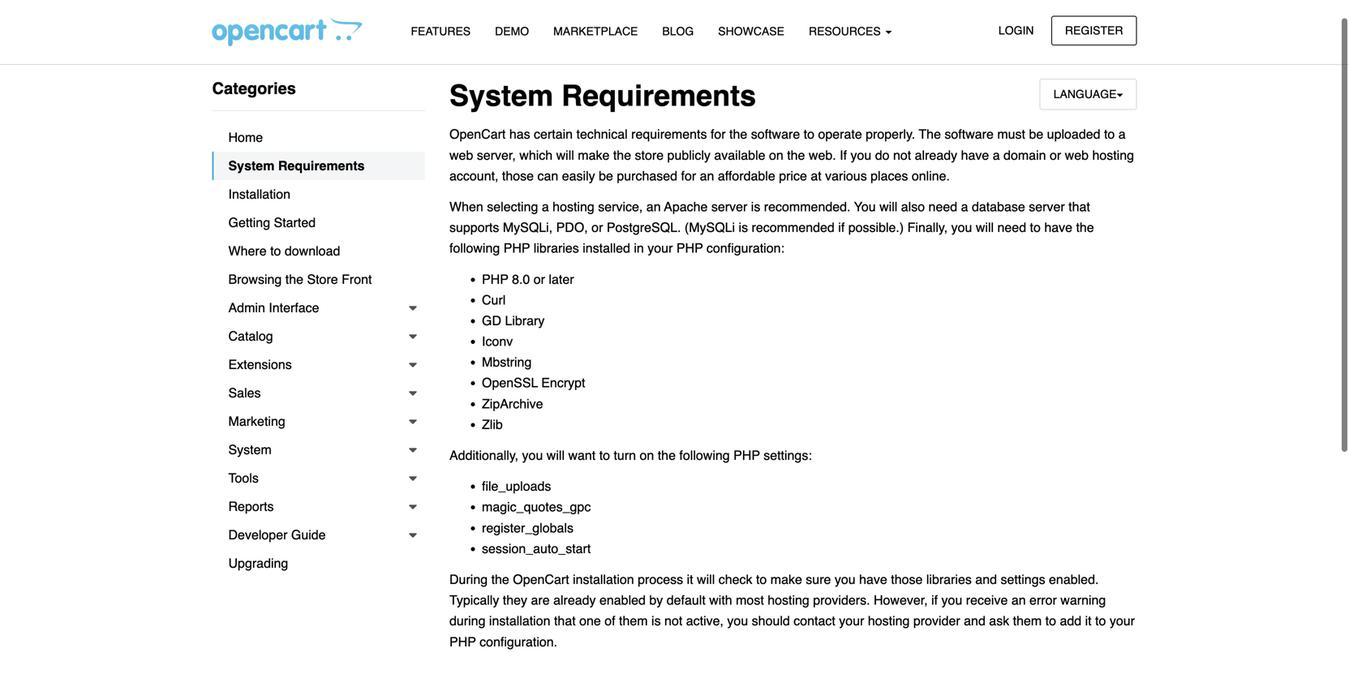 Task type: vqa. For each thing, say whether or not it's contained in the screenshot.
Browsing the Store Front 'Link'
yes



Task type: locate. For each thing, give the bounding box(es) containing it.
2 software from the left
[[945, 127, 994, 142]]

system up has
[[449, 79, 553, 113]]

0 horizontal spatial software
[[751, 127, 800, 142]]

not inside the opencart has certain technical requirements for the software to operate properly. the software must be uploaded to a web server, which will make the store publicly available on the web. if you do not already have a domain or web hosting account, those can easily be purchased for an affordable price at various places online.
[[893, 147, 911, 162]]

on up price
[[769, 147, 783, 162]]

need up finally,
[[928, 199, 957, 214]]

or down uploaded
[[1050, 147, 1061, 162]]

libraries inside during the opencart installation process it will check to make sure you have those libraries and settings enabled. typically they are already enabled by default with most hosting providers. however, if you receive an error warning during installation that one of them is not active, you should contact your hosting provider and ask them to add it to your php configuration.
[[926, 572, 972, 587]]

1 vertical spatial if
[[931, 593, 938, 608]]

1 horizontal spatial an
[[700, 168, 714, 183]]

software
[[751, 127, 800, 142], [945, 127, 994, 142]]

1 horizontal spatial on
[[769, 147, 783, 162]]

2 vertical spatial system
[[228, 442, 272, 457]]

0 horizontal spatial have
[[859, 572, 887, 587]]

installation up enabled
[[573, 572, 634, 587]]

1 vertical spatial and
[[964, 613, 985, 628]]

is up configuration:
[[739, 220, 748, 235]]

2 vertical spatial is
[[651, 613, 661, 628]]

it right add
[[1085, 613, 1092, 628]]

web up account,
[[449, 147, 473, 162]]

1 horizontal spatial opencart
[[513, 572, 569, 587]]

them down error
[[1013, 613, 1042, 628]]

make down technical
[[578, 147, 610, 162]]

active,
[[686, 613, 724, 628]]

mbstring
[[482, 355, 532, 370]]

1 vertical spatial is
[[739, 220, 748, 235]]

have
[[961, 147, 989, 162], [1044, 220, 1072, 235], [859, 572, 887, 587]]

0 vertical spatial if
[[838, 220, 845, 235]]

price
[[779, 168, 807, 183]]

0 vertical spatial make
[[578, 147, 610, 162]]

hosting up the pdo,
[[553, 199, 594, 214]]

web
[[449, 147, 473, 162], [1065, 147, 1089, 162]]

admin interface
[[228, 300, 319, 315]]

1 vertical spatial system
[[228, 158, 275, 173]]

requirements down home link
[[278, 158, 365, 173]]

marketplace
[[553, 25, 638, 38]]

your right in
[[648, 241, 673, 256]]

0 vertical spatial following
[[449, 241, 500, 256]]

opencart inside the opencart has certain technical requirements for the software to operate properly. the software must be uploaded to a web server, which will make the store publicly available on the web. if you do not already have a domain or web hosting account, those can easily be purchased for an affordable price at various places online.
[[449, 127, 506, 142]]

1 horizontal spatial software
[[945, 127, 994, 142]]

2 vertical spatial or
[[534, 272, 545, 287]]

1 horizontal spatial system requirements
[[449, 79, 756, 113]]

1 horizontal spatial be
[[1029, 127, 1043, 142]]

you up file_uploads on the left of page
[[522, 448, 543, 463]]

catalog
[[228, 329, 273, 344]]

0 vertical spatial opencart
[[449, 127, 506, 142]]

1 vertical spatial that
[[554, 613, 576, 628]]

requirements
[[561, 79, 756, 113], [278, 158, 365, 173]]

those up however,
[[891, 572, 923, 587]]

hosting down however,
[[868, 613, 910, 628]]

if inside during the opencart installation process it will check to make sure you have those libraries and settings enabled. typically they are already enabled by default with most hosting providers. however, if you receive an error warning during installation that one of them is not active, you should contact your hosting provider and ask them to add it to your php configuration.
[[931, 593, 938, 608]]

purchased
[[617, 168, 677, 183]]

libraries down the pdo,
[[534, 241, 579, 256]]

the
[[729, 127, 747, 142], [613, 147, 631, 162], [787, 147, 805, 162], [1076, 220, 1094, 235], [285, 272, 303, 287], [658, 448, 676, 463], [491, 572, 509, 587]]

1 horizontal spatial requirements
[[561, 79, 756, 113]]

your
[[648, 241, 673, 256], [839, 613, 864, 628], [1110, 613, 1135, 628]]

it up default
[[687, 572, 693, 587]]

is inside during the opencart installation process it will check to make sure you have those libraries and settings enabled. typically they are already enabled by default with most hosting providers. however, if you receive an error warning during installation that one of them is not active, you should contact your hosting provider and ask them to add it to your php configuration.
[[651, 613, 661, 628]]

store
[[307, 272, 338, 287]]

0 vertical spatial it
[[687, 572, 693, 587]]

1 horizontal spatial if
[[931, 593, 938, 608]]

categories
[[212, 79, 296, 98]]

0 vertical spatial an
[[700, 168, 714, 183]]

and down receive at bottom
[[964, 613, 985, 628]]

following right the turn on the left of page
[[679, 448, 730, 463]]

to up most
[[756, 572, 767, 587]]

will inside the opencart has certain technical requirements for the software to operate properly. the software must be uploaded to a web server, which will make the store publicly available on the web. if you do not already have a domain or web hosting account, those can easily be purchased for an affordable price at various places online.
[[556, 147, 574, 162]]

8.0
[[512, 272, 530, 287]]

are
[[531, 593, 550, 608]]

additionally,
[[449, 448, 518, 463]]

need
[[928, 199, 957, 214], [997, 220, 1026, 235]]

them down enabled
[[619, 613, 648, 628]]

have up however,
[[859, 572, 887, 587]]

system requirements down home link
[[228, 158, 365, 173]]

already inside the opencart has certain technical requirements for the software to operate properly. the software must be uploaded to a web server, which will make the store publicly available on the web. if you do not already have a domain or web hosting account, those can easily be purchased for an affordable price at various places online.
[[915, 147, 957, 162]]

have inside when selecting a hosting service, an apache server is recommended. you will also need a database server that supports mysqli, pdo, or postgresql. (mysqli is recommended if possible.) finally, you will need to have the following php libraries installed in your php configuration:
[[1044, 220, 1072, 235]]

already up online.
[[915, 147, 957, 162]]

0 horizontal spatial web
[[449, 147, 473, 162]]

iconv
[[482, 334, 513, 349]]

an up "postgresql."
[[646, 199, 661, 214]]

you right the if
[[851, 147, 871, 162]]

0 horizontal spatial an
[[646, 199, 661, 214]]

if up provider
[[931, 593, 938, 608]]

1 horizontal spatial web
[[1065, 147, 1089, 162]]

and up receive at bottom
[[975, 572, 997, 587]]

features
[[411, 25, 471, 38]]

to right uploaded
[[1104, 127, 1115, 142]]

opencart up are
[[513, 572, 569, 587]]

warning
[[1060, 593, 1106, 608]]

0 horizontal spatial requirements
[[278, 158, 365, 173]]

will inside during the opencart installation process it will check to make sure you have those libraries and settings enabled. typically they are already enabled by default with most hosting providers. however, if you receive an error warning during installation that one of them is not active, you should contact your hosting provider and ask them to add it to your php configuration.
[[697, 572, 715, 587]]

1 horizontal spatial or
[[591, 220, 603, 235]]

getting started link
[[212, 208, 425, 237]]

tools link
[[212, 464, 425, 492]]

1 vertical spatial not
[[664, 613, 682, 628]]

php left settings:
[[733, 448, 760, 463]]

in
[[634, 241, 644, 256]]

hosting down uploaded
[[1092, 147, 1134, 162]]

system down the home on the left top
[[228, 158, 275, 173]]

system requirements up technical
[[449, 79, 756, 113]]

and
[[975, 572, 997, 587], [964, 613, 985, 628]]

typically
[[449, 593, 499, 608]]

1 vertical spatial an
[[646, 199, 661, 214]]

to down domain
[[1030, 220, 1041, 235]]

if left possible.)
[[838, 220, 845, 235]]

showcase link
[[706, 17, 797, 46]]

1 vertical spatial need
[[997, 220, 1026, 235]]

for up available
[[711, 127, 726, 142]]

0 vertical spatial have
[[961, 147, 989, 162]]

2 vertical spatial have
[[859, 572, 887, 587]]

is
[[751, 199, 760, 214], [739, 220, 748, 235], [651, 613, 661, 628]]

opencart - open source shopping cart solution image
[[212, 17, 362, 46]]

0 horizontal spatial that
[[554, 613, 576, 628]]

a
[[1118, 127, 1126, 142], [993, 147, 1000, 162], [542, 199, 549, 214], [961, 199, 968, 214]]

on right the turn on the left of page
[[640, 448, 654, 463]]

settings
[[1001, 572, 1045, 587]]

already up the one at bottom left
[[553, 593, 596, 608]]

requirements up requirements
[[561, 79, 756, 113]]

php down the during
[[449, 634, 476, 649]]

need down database
[[997, 220, 1026, 235]]

1 vertical spatial have
[[1044, 220, 1072, 235]]

2 horizontal spatial an
[[1011, 593, 1026, 608]]

should
[[752, 613, 790, 628]]

0 vertical spatial already
[[915, 147, 957, 162]]

enabled.
[[1049, 572, 1099, 587]]

or right 8.0
[[534, 272, 545, 287]]

to down warning
[[1095, 613, 1106, 628]]

magic_quotes_gpc
[[482, 499, 591, 514]]

0 horizontal spatial your
[[648, 241, 673, 256]]

2 vertical spatial an
[[1011, 593, 1026, 608]]

gd
[[482, 313, 501, 328]]

home
[[228, 130, 263, 145]]

1 horizontal spatial make
[[770, 572, 802, 587]]

1 horizontal spatial following
[[679, 448, 730, 463]]

selecting
[[487, 199, 538, 214]]

to left the turn on the left of page
[[599, 448, 610, 463]]

following inside when selecting a hosting service, an apache server is recommended. you will also need a database server that supports mysqli, pdo, or postgresql. (mysqli is recommended if possible.) finally, you will need to have the following php libraries installed in your php configuration:
[[449, 241, 500, 256]]

however,
[[874, 593, 928, 608]]

opencart has certain technical requirements for the software to operate properly. the software must be uploaded to a web server, which will make the store publicly available on the web. if you do not already have a domain or web hosting account, those can easily be purchased for an affordable price at various places online.
[[449, 127, 1134, 183]]

2 horizontal spatial have
[[1044, 220, 1072, 235]]

recommended
[[752, 220, 835, 235]]

0 horizontal spatial not
[[664, 613, 682, 628]]

is down affordable
[[751, 199, 760, 214]]

not down default
[[664, 613, 682, 628]]

blog
[[662, 25, 694, 38]]

1 horizontal spatial those
[[891, 572, 923, 587]]

web down uploaded
[[1065, 147, 1089, 162]]

libraries inside when selecting a hosting service, an apache server is recommended. you will also need a database server that supports mysqli, pdo, or postgresql. (mysqli is recommended if possible.) finally, you will need to have the following php libraries installed in your php configuration:
[[534, 241, 579, 256]]

0 vertical spatial need
[[928, 199, 957, 214]]

is down by
[[651, 613, 661, 628]]

be
[[1029, 127, 1043, 142], [599, 168, 613, 183]]

for down publicly
[[681, 168, 696, 183]]

1 vertical spatial be
[[599, 168, 613, 183]]

if inside when selecting a hosting service, an apache server is recommended. you will also need a database server that supports mysqli, pdo, or postgresql. (mysqli is recommended if possible.) finally, you will need to have the following php libraries installed in your php configuration:
[[838, 220, 845, 235]]

2 horizontal spatial or
[[1050, 147, 1061, 162]]

opencart up server,
[[449, 127, 506, 142]]

1 horizontal spatial not
[[893, 147, 911, 162]]

marketing link
[[212, 407, 425, 436]]

1 horizontal spatial installation
[[573, 572, 634, 587]]

can
[[537, 168, 558, 183]]

0 vertical spatial not
[[893, 147, 911, 162]]

libraries up receive at bottom
[[926, 572, 972, 587]]

on
[[769, 147, 783, 162], [640, 448, 654, 463]]

that inside during the opencart installation process it will check to make sure you have those libraries and settings enabled. typically they are already enabled by default with most hosting providers. however, if you receive an error warning during installation that one of them is not active, you should contact your hosting provider and ask them to add it to your php configuration.
[[554, 613, 576, 628]]

certain
[[534, 127, 573, 142]]

make left sure
[[770, 572, 802, 587]]

reports
[[228, 499, 274, 514]]

1 web from the left
[[449, 147, 473, 162]]

1 vertical spatial opencart
[[513, 572, 569, 587]]

1 vertical spatial already
[[553, 593, 596, 608]]

of
[[605, 613, 615, 628]]

1 vertical spatial installation
[[489, 613, 550, 628]]

an down publicly
[[700, 168, 714, 183]]

installation up the configuration.
[[489, 613, 550, 628]]

1 vertical spatial it
[[1085, 613, 1092, 628]]

0 horizontal spatial libraries
[[534, 241, 579, 256]]

1 horizontal spatial server
[[1029, 199, 1065, 214]]

1 vertical spatial system requirements
[[228, 158, 365, 173]]

0 vertical spatial that
[[1068, 199, 1090, 214]]

0 horizontal spatial need
[[928, 199, 957, 214]]

system up the tools
[[228, 442, 272, 457]]

you right finally,
[[951, 220, 972, 235]]

developer guide
[[228, 527, 326, 542]]

the inside during the opencart installation process it will check to make sure you have those libraries and settings enabled. typically they are already enabled by default with most hosting providers. however, if you receive an error warning during installation that one of them is not active, you should contact your hosting provider and ask them to add it to your php configuration.
[[491, 572, 509, 587]]

one
[[579, 613, 601, 628]]

online.
[[912, 168, 950, 183]]

software up available
[[751, 127, 800, 142]]

1 software from the left
[[751, 127, 800, 142]]

will down certain
[[556, 147, 574, 162]]

1 vertical spatial following
[[679, 448, 730, 463]]

if
[[838, 220, 845, 235], [931, 593, 938, 608]]

0 horizontal spatial system requirements
[[228, 158, 365, 173]]

0 horizontal spatial opencart
[[449, 127, 506, 142]]

0 horizontal spatial if
[[838, 220, 845, 235]]

on inside the opencart has certain technical requirements for the software to operate properly. the software must be uploaded to a web server, which will make the store publicly available on the web. if you do not already have a domain or web hosting account, those can easily be purchased for an affordable price at various places online.
[[769, 147, 783, 162]]

a left database
[[961, 199, 968, 214]]

the inside browsing the store front link
[[285, 272, 303, 287]]

0 vertical spatial libraries
[[534, 241, 579, 256]]

1 horizontal spatial have
[[961, 147, 989, 162]]

home link
[[212, 123, 425, 152]]

not right do
[[893, 147, 911, 162]]

will up with at the right bottom of the page
[[697, 572, 715, 587]]

1 horizontal spatial need
[[997, 220, 1026, 235]]

0 vertical spatial on
[[769, 147, 783, 162]]

an inside when selecting a hosting service, an apache server is recommended. you will also need a database server that supports mysqli, pdo, or postgresql. (mysqli is recommended if possible.) finally, you will need to have the following php libraries installed in your php configuration:
[[646, 199, 661, 214]]

for
[[711, 127, 726, 142], [681, 168, 696, 183]]

system requirements
[[449, 79, 756, 113], [228, 158, 365, 173]]

0 horizontal spatial it
[[687, 572, 693, 587]]

encrypt
[[541, 375, 585, 390]]

0 horizontal spatial server
[[711, 199, 747, 214]]

those inside during the opencart installation process it will check to make sure you have those libraries and settings enabled. typically they are already enabled by default with most hosting providers. however, if you receive an error warning during installation that one of them is not active, you should contact your hosting provider and ask them to add it to your php configuration.
[[891, 572, 923, 587]]

file_uploads magic_quotes_gpc register_globals session_auto_start
[[482, 479, 591, 556]]

do
[[875, 147, 889, 162]]

1 vertical spatial those
[[891, 572, 923, 587]]

have inside the opencart has certain technical requirements for the software to operate properly. the software must be uploaded to a web server, which will make the store publicly available on the web. if you do not already have a domain or web hosting account, those can easily be purchased for an affordable price at various places online.
[[961, 147, 989, 162]]

affordable
[[718, 168, 775, 183]]

software right the the
[[945, 127, 994, 142]]

1 horizontal spatial libraries
[[926, 572, 972, 587]]

that left the one at bottom left
[[554, 613, 576, 628]]

getting
[[228, 215, 270, 230]]

2 them from the left
[[1013, 613, 1042, 628]]

server up (mysqli on the right of page
[[711, 199, 747, 214]]

0 vertical spatial for
[[711, 127, 726, 142]]

register
[[1065, 24, 1123, 37]]

be right the easily
[[599, 168, 613, 183]]

0 horizontal spatial or
[[534, 272, 545, 287]]

0 horizontal spatial is
[[651, 613, 661, 628]]

1 horizontal spatial already
[[915, 147, 957, 162]]

an down settings
[[1011, 593, 1026, 608]]

0 vertical spatial those
[[502, 168, 534, 183]]

server right database
[[1029, 199, 1065, 214]]

1 vertical spatial make
[[770, 572, 802, 587]]

0 horizontal spatial those
[[502, 168, 534, 183]]

0 horizontal spatial for
[[681, 168, 696, 183]]

1 horizontal spatial that
[[1068, 199, 1090, 214]]

installation link
[[212, 180, 425, 208]]

your right add
[[1110, 613, 1135, 628]]

following down supports
[[449, 241, 500, 256]]

have inside during the opencart installation process it will check to make sure you have those libraries and settings enabled. typically they are already enabled by default with most hosting providers. however, if you receive an error warning during installation that one of them is not active, you should contact your hosting provider and ask them to add it to your php configuration.
[[859, 572, 887, 587]]

0 horizontal spatial them
[[619, 613, 648, 628]]

developer
[[228, 527, 288, 542]]

have down domain
[[1044, 220, 1072, 235]]

or up installed
[[591, 220, 603, 235]]

be up domain
[[1029, 127, 1043, 142]]

installation
[[573, 572, 634, 587], [489, 613, 550, 628]]

0 vertical spatial and
[[975, 572, 997, 587]]

hosting up should
[[768, 593, 809, 608]]

0 horizontal spatial following
[[449, 241, 500, 256]]

0 vertical spatial or
[[1050, 147, 1061, 162]]

php up curl
[[482, 272, 508, 287]]

1 them from the left
[[619, 613, 648, 628]]

sure
[[806, 572, 831, 587]]

those down which
[[502, 168, 534, 183]]

your down providers.
[[839, 613, 864, 628]]

0 horizontal spatial already
[[553, 593, 596, 608]]

features link
[[399, 17, 483, 46]]

register_globals
[[482, 520, 573, 535]]

1 vertical spatial or
[[591, 220, 603, 235]]

2 server from the left
[[1029, 199, 1065, 214]]

finally,
[[907, 220, 948, 235]]

1 horizontal spatial for
[[711, 127, 726, 142]]

0 horizontal spatial be
[[599, 168, 613, 183]]

that down uploaded
[[1068, 199, 1090, 214]]

or inside when selecting a hosting service, an apache server is recommended. you will also need a database server that supports mysqli, pdo, or postgresql. (mysqli is recommended if possible.) finally, you will need to have the following php libraries installed in your php configuration:
[[591, 220, 603, 235]]

have left domain
[[961, 147, 989, 162]]

properly.
[[866, 127, 915, 142]]

0 vertical spatial requirements
[[561, 79, 756, 113]]

2 horizontal spatial is
[[751, 199, 760, 214]]

php inside php 8.0 or later curl gd library iconv mbstring openssl encrypt ziparchive zlib
[[482, 272, 508, 287]]



Task type: describe. For each thing, give the bounding box(es) containing it.
server,
[[477, 147, 516, 162]]

language button
[[1040, 79, 1137, 110]]

openssl
[[482, 375, 538, 390]]

requirements
[[631, 127, 707, 142]]

contact
[[794, 613, 835, 628]]

you up providers.
[[835, 572, 856, 587]]

operate
[[818, 127, 862, 142]]

error
[[1029, 593, 1057, 608]]

curl
[[482, 292, 506, 307]]

0 vertical spatial is
[[751, 199, 760, 214]]

check
[[718, 572, 752, 587]]

1 vertical spatial requirements
[[278, 158, 365, 173]]

turn
[[614, 448, 636, 463]]

your inside when selecting a hosting service, an apache server is recommended. you will also need a database server that supports mysqli, pdo, or postgresql. (mysqli is recommended if possible.) finally, you will need to have the following php libraries installed in your php configuration:
[[648, 241, 673, 256]]

language
[[1053, 88, 1117, 101]]

store
[[635, 147, 664, 162]]

blog link
[[650, 17, 706, 46]]

showcase
[[718, 25, 784, 38]]

1 vertical spatial for
[[681, 168, 696, 183]]

login link
[[985, 16, 1048, 45]]

0 vertical spatial installation
[[573, 572, 634, 587]]

places
[[871, 168, 908, 183]]

you inside when selecting a hosting service, an apache server is recommended. you will also need a database server that supports mysqli, pdo, or postgresql. (mysqli is recommended if possible.) finally, you will need to have the following php libraries installed in your php configuration:
[[951, 220, 972, 235]]

guide
[[291, 527, 326, 542]]

a down must
[[993, 147, 1000, 162]]

started
[[274, 215, 316, 230]]

php down (mysqli on the right of page
[[676, 241, 703, 256]]

mysqli,
[[503, 220, 553, 235]]

if
[[840, 147, 847, 162]]

make inside during the opencart installation process it will check to make sure you have those libraries and settings enabled. typically they are already enabled by default with most hosting providers. however, if you receive an error warning during installation that one of them is not active, you should contact your hosting provider and ask them to add it to your php configuration.
[[770, 572, 802, 587]]

0 vertical spatial system requirements
[[449, 79, 756, 113]]

ask
[[989, 613, 1009, 628]]

or inside the opencart has certain technical requirements for the software to operate properly. the software must be uploaded to a web server, which will make the store publicly available on the web. if you do not already have a domain or web hosting account, those can easily be purchased for an affordable price at various places online.
[[1050, 147, 1061, 162]]

account,
[[449, 168, 498, 183]]

an inside the opencart has certain technical requirements for the software to operate properly. the software must be uploaded to a web server, which will make the store publicly available on the web. if you do not already have a domain or web hosting account, those can easily be purchased for an affordable price at various places online.
[[700, 168, 714, 183]]

process
[[638, 572, 683, 587]]

configuration:
[[706, 241, 784, 256]]

1 horizontal spatial it
[[1085, 613, 1092, 628]]

providers.
[[813, 593, 870, 608]]

php inside during the opencart installation process it will check to make sure you have those libraries and settings enabled. typically they are already enabled by default with most hosting providers. however, if you receive an error warning during installation that one of them is not active, you should contact your hosting provider and ask them to add it to your php configuration.
[[449, 634, 476, 649]]

admin interface link
[[212, 294, 425, 322]]

they
[[503, 593, 527, 608]]

opencart inside during the opencart installation process it will check to make sure you have those libraries and settings enabled. typically they are already enabled by default with most hosting providers. however, if you receive an error warning during installation that one of them is not active, you should contact your hosting provider and ask them to add it to your php configuration.
[[513, 572, 569, 587]]

login
[[999, 24, 1034, 37]]

0 vertical spatial system
[[449, 79, 553, 113]]

to right where
[[270, 243, 281, 258]]

to left add
[[1045, 613, 1056, 628]]

you inside the opencart has certain technical requirements for the software to operate properly. the software must be uploaded to a web server, which will make the store publicly available on the web. if you do not already have a domain or web hosting account, those can easily be purchased for an affordable price at various places online.
[[851, 147, 871, 162]]

which
[[519, 147, 553, 162]]

demo
[[495, 25, 529, 38]]

web.
[[809, 147, 836, 162]]

2 horizontal spatial your
[[1110, 613, 1135, 628]]

sales link
[[212, 379, 425, 407]]

php down mysqli,
[[504, 241, 530, 256]]

during
[[449, 572, 488, 587]]

browsing the store front link
[[212, 265, 425, 294]]

upgrading link
[[212, 549, 425, 578]]

extensions link
[[212, 350, 425, 379]]

(mysqli
[[685, 220, 735, 235]]

upgrading
[[228, 556, 288, 571]]

possible.)
[[848, 220, 904, 235]]

make inside the opencart has certain technical requirements for the software to operate properly. the software must be uploaded to a web server, which will make the store publicly available on the web. if you do not already have a domain or web hosting account, those can easily be purchased for an affordable price at various places online.
[[578, 147, 610, 162]]

to inside when selecting a hosting service, an apache server is recommended. you will also need a database server that supports mysqli, pdo, or postgresql. (mysqli is recommended if possible.) finally, you will need to have the following php libraries installed in your php configuration:
[[1030, 220, 1041, 235]]

also
[[901, 199, 925, 214]]

the
[[919, 127, 941, 142]]

database
[[972, 199, 1025, 214]]

system requirements link
[[212, 152, 425, 180]]

a right uploaded
[[1118, 127, 1126, 142]]

you down most
[[727, 613, 748, 628]]

demo link
[[483, 17, 541, 46]]

already inside during the opencart installation process it will check to make sure you have those libraries and settings enabled. typically they are already enabled by default with most hosting providers. however, if you receive an error warning during installation that one of them is not active, you should contact your hosting provider and ask them to add it to your php configuration.
[[553, 593, 596, 608]]

that inside when selecting a hosting service, an apache server is recommended. you will also need a database server that supports mysqli, pdo, or postgresql. (mysqli is recommended if possible.) finally, you will need to have the following php libraries installed in your php configuration:
[[1068, 199, 1090, 214]]

those inside the opencart has certain technical requirements for the software to operate properly. the software must be uploaded to a web server, which will make the store publicly available on the web. if you do not already have a domain or web hosting account, those can easily be purchased for an affordable price at various places online.
[[502, 168, 534, 183]]

various
[[825, 168, 867, 183]]

you up provider
[[941, 593, 962, 608]]

most
[[736, 593, 764, 608]]

2 web from the left
[[1065, 147, 1089, 162]]

domain
[[1003, 147, 1046, 162]]

resources link
[[797, 17, 904, 46]]

a up mysqli,
[[542, 199, 549, 214]]

recommended.
[[764, 199, 851, 214]]

browsing the store front
[[228, 272, 372, 287]]

1 server from the left
[[711, 199, 747, 214]]

not inside during the opencart installation process it will check to make sure you have those libraries and settings enabled. typically they are already enabled by default with most hosting providers. however, if you receive an error warning during installation that one of them is not active, you should contact your hosting provider and ask them to add it to your php configuration.
[[664, 613, 682, 628]]

later
[[549, 272, 574, 287]]

file_uploads
[[482, 479, 551, 494]]

will down database
[[976, 220, 994, 235]]

marketing
[[228, 414, 285, 429]]

additionally, you will want to turn on the following php settings:
[[449, 448, 812, 463]]

to up web.
[[804, 127, 814, 142]]

0 vertical spatial be
[[1029, 127, 1043, 142]]

uploaded
[[1047, 127, 1100, 142]]

getting started
[[228, 215, 316, 230]]

default
[[667, 593, 706, 608]]

session_auto_start
[[482, 541, 591, 556]]

system link
[[212, 436, 425, 464]]

extensions
[[228, 357, 292, 372]]

an inside during the opencart installation process it will check to make sure you have those libraries and settings enabled. typically they are already enabled by default with most hosting providers. however, if you receive an error warning during installation that one of them is not active, you should contact your hosting provider and ask them to add it to your php configuration.
[[1011, 593, 1026, 608]]

when selecting a hosting service, an apache server is recommended. you will also need a database server that supports mysqli, pdo, or postgresql. (mysqli is recommended if possible.) finally, you will need to have the following php libraries installed in your php configuration:
[[449, 199, 1094, 256]]

admin
[[228, 300, 265, 315]]

installation
[[228, 187, 290, 202]]

1 horizontal spatial is
[[739, 220, 748, 235]]

marketplace link
[[541, 17, 650, 46]]

the inside when selecting a hosting service, an apache server is recommended. you will also need a database server that supports mysqli, pdo, or postgresql. (mysqli is recommended if possible.) finally, you will need to have the following php libraries installed in your php configuration:
[[1076, 220, 1094, 235]]

service,
[[598, 199, 643, 214]]

will right you
[[879, 199, 897, 214]]

download
[[285, 243, 340, 258]]

supports
[[449, 220, 499, 235]]

will left want
[[547, 448, 565, 463]]

browsing
[[228, 272, 282, 287]]

want
[[568, 448, 596, 463]]

php 8.0 or later curl gd library iconv mbstring openssl encrypt ziparchive zlib
[[482, 272, 585, 432]]

interface
[[269, 300, 319, 315]]

where to download link
[[212, 237, 425, 265]]

hosting inside when selecting a hosting service, an apache server is recommended. you will also need a database server that supports mysqli, pdo, or postgresql. (mysqli is recommended if possible.) finally, you will need to have the following php libraries installed in your php configuration:
[[553, 199, 594, 214]]

0 horizontal spatial on
[[640, 448, 654, 463]]

apache
[[664, 199, 708, 214]]

library
[[505, 313, 545, 328]]

where to download
[[228, 243, 340, 258]]

hosting inside the opencart has certain technical requirements for the software to operate properly. the software must be uploaded to a web server, which will make the store publicly available on the web. if you do not already have a domain or web hosting account, those can easily be purchased for an affordable price at various places online.
[[1092, 147, 1134, 162]]

postgresql.
[[607, 220, 681, 235]]

you
[[854, 199, 876, 214]]

tools
[[228, 470, 259, 485]]

add
[[1060, 613, 1081, 628]]

by
[[649, 593, 663, 608]]

reports link
[[212, 492, 425, 521]]

pdo,
[[556, 220, 588, 235]]

resources
[[809, 25, 884, 38]]

0 horizontal spatial installation
[[489, 613, 550, 628]]

or inside php 8.0 or later curl gd library iconv mbstring openssl encrypt ziparchive zlib
[[534, 272, 545, 287]]

1 horizontal spatial your
[[839, 613, 864, 628]]



